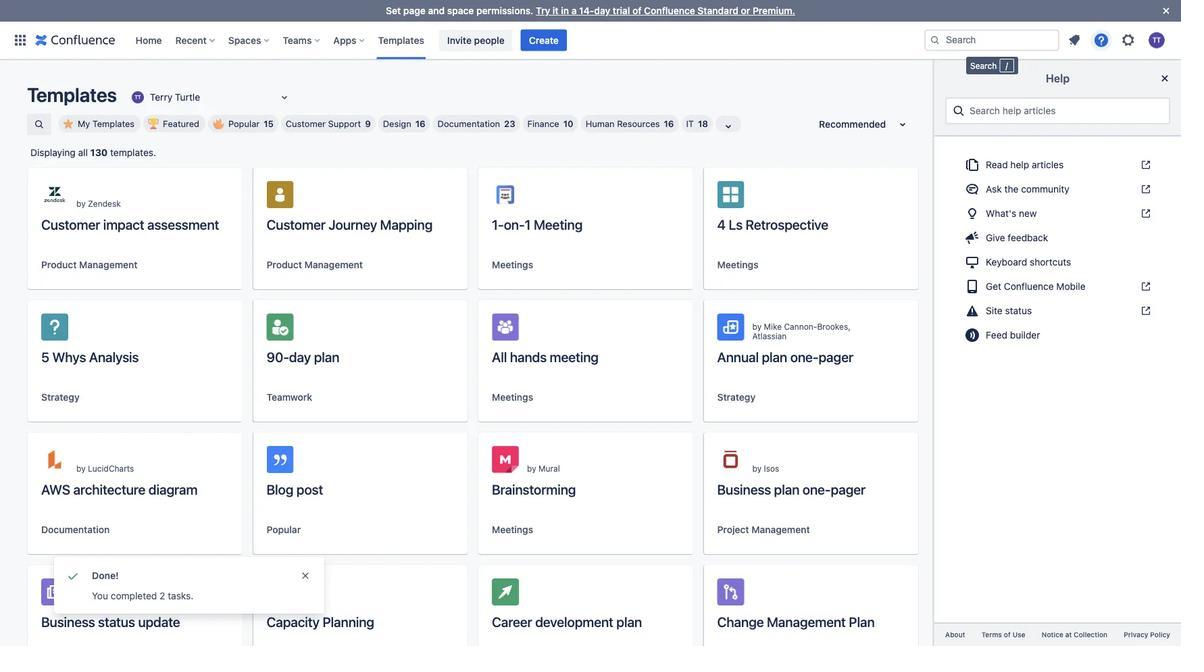 Task type: locate. For each thing, give the bounding box(es) containing it.
by left lucidcharts
[[76, 464, 86, 473]]

lightbulb icon image
[[965, 206, 981, 222]]

mapping
[[380, 216, 433, 232]]

meetings button down all
[[492, 391, 534, 404]]

career
[[492, 614, 533, 630]]

mural
[[539, 464, 560, 473]]

templates right 'my'
[[93, 119, 135, 129]]

1 horizontal spatial product
[[267, 259, 302, 270]]

close image
[[1157, 70, 1174, 87]]

change management plan button
[[704, 565, 919, 646]]

terms of use link
[[974, 629, 1034, 641]]

customer down open icon at the top left of the page
[[286, 119, 326, 129]]

brookes,
[[818, 322, 851, 331]]

1 horizontal spatial status
[[1006, 305, 1033, 316]]

1-
[[492, 216, 504, 232]]

product for customer journey mapping
[[267, 259, 302, 270]]

meetings button down the ls
[[718, 258, 759, 272]]

0 horizontal spatial status
[[98, 614, 135, 630]]

business for business status update
[[41, 614, 95, 630]]

shortcut icon image inside ask the community "link"
[[1139, 184, 1152, 195]]

meetings down all
[[492, 392, 534, 403]]

1 horizontal spatial documentation
[[438, 119, 500, 129]]

0 horizontal spatial 16
[[416, 119, 426, 129]]

business down steven
[[41, 614, 95, 630]]

1 vertical spatial status
[[98, 614, 135, 630]]

product management button down the impact
[[41, 258, 138, 272]]

strategy down the whys
[[41, 392, 80, 403]]

2 product management button from the left
[[267, 258, 363, 272]]

0 horizontal spatial business
[[41, 614, 95, 630]]

documentation down aws
[[41, 524, 110, 535]]

16 left it
[[664, 119, 674, 129]]

1 product management from the left
[[41, 259, 138, 270]]

by left the you
[[76, 596, 86, 606]]

privacy policy link
[[1116, 629, 1179, 641]]

capacity planning
[[267, 614, 374, 630]]

apps
[[334, 34, 357, 46]]

set page and space permissions. try it in a 14-day trial of confluence standard or premium.
[[386, 5, 796, 16]]

by mural
[[527, 464, 560, 473]]

keyboard shortcuts
[[986, 257, 1072, 268]]

signal icon image
[[965, 327, 981, 343]]

0 vertical spatial popular
[[229, 119, 260, 129]]

plan right the 90-
[[314, 349, 340, 365]]

90-
[[267, 349, 289, 365]]

open search bar image
[[34, 119, 45, 130]]

customer down 'by zendesk'
[[41, 216, 100, 232]]

0 vertical spatial atlassian
[[753, 331, 787, 341]]

2 16 from the left
[[664, 119, 674, 129]]

journey
[[329, 216, 377, 232]]

teams
[[283, 34, 312, 46]]

strategy button down the whys
[[41, 391, 80, 404]]

customer impact assessment
[[41, 216, 219, 232]]

it
[[553, 5, 559, 16]]

isos
[[764, 464, 780, 473]]

documentation for documentation 23
[[438, 119, 500, 129]]

post
[[297, 481, 323, 497]]

confluence image
[[35, 32, 115, 48], [35, 32, 115, 48]]

by left zendesk
[[76, 199, 86, 208]]

community
[[1022, 184, 1070, 195]]

3 shortcut icon image from the top
[[1139, 208, 1152, 219]]

give
[[986, 232, 1006, 243]]

1 horizontal spatial strategy
[[718, 392, 756, 403]]

change management plan
[[718, 614, 875, 630]]

meetings down the ls
[[718, 259, 759, 270]]

2 vertical spatial templates
[[93, 119, 135, 129]]

status for site
[[1006, 305, 1033, 316]]

product management for impact
[[41, 259, 138, 270]]

management inside button
[[767, 614, 846, 630]]

1 vertical spatial pager
[[831, 481, 866, 497]]

management down the impact
[[79, 259, 138, 270]]

pager for annual plan one-pager
[[819, 349, 854, 365]]

status down by steven bao, atlassian
[[98, 614, 135, 630]]

by inside by mike cannon-brookes, atlassian
[[753, 322, 762, 331]]

premium.
[[753, 5, 796, 16]]

settings icon image
[[1121, 32, 1137, 48]]

product management down customer journey mapping
[[267, 259, 363, 270]]

new
[[1020, 208, 1037, 219]]

2 strategy button from the left
[[718, 391, 756, 404]]

by for brainstorming
[[527, 464, 537, 473]]

0 vertical spatial pager
[[819, 349, 854, 365]]

invite people
[[447, 34, 505, 46]]

plan
[[314, 349, 340, 365], [762, 349, 788, 365], [775, 481, 800, 497], [617, 614, 642, 630]]

of
[[633, 5, 642, 16], [1005, 631, 1011, 639]]

product management button for impact
[[41, 258, 138, 272]]

notice at collection
[[1042, 631, 1108, 639]]

1 horizontal spatial atlassian
[[753, 331, 787, 341]]

blog
[[267, 481, 294, 497]]

0 horizontal spatial product management
[[41, 259, 138, 270]]

15
[[264, 119, 274, 129]]

1 vertical spatial business
[[41, 614, 95, 630]]

shortcut icon image inside read help articles link
[[1139, 160, 1152, 170]]

2 shortcut icon image from the top
[[1139, 184, 1152, 195]]

popular
[[229, 119, 260, 129], [267, 524, 301, 535]]

management for journey
[[305, 259, 363, 270]]

bao,
[[116, 596, 133, 606]]

0 vertical spatial documentation
[[438, 119, 500, 129]]

invite people button
[[439, 29, 513, 51]]

templates link
[[374, 29, 429, 51]]

None text field
[[130, 91, 132, 104]]

shortcut icon image
[[1139, 160, 1152, 170], [1139, 184, 1152, 195], [1139, 208, 1152, 219], [1139, 281, 1152, 292], [1139, 306, 1152, 316]]

steven
[[88, 596, 114, 606]]

management left plan
[[767, 614, 846, 630]]

one-
[[791, 349, 819, 365], [803, 481, 831, 497]]

design 16
[[383, 119, 426, 129]]

plan right development
[[617, 614, 642, 630]]

documentation left 23
[[438, 119, 500, 129]]

1 horizontal spatial product management button
[[267, 258, 363, 272]]

confluence down keyboard shortcuts
[[1005, 281, 1054, 292]]

project management
[[718, 524, 810, 535]]

customer left journey
[[267, 216, 326, 232]]

1 vertical spatial confluence
[[1005, 281, 1054, 292]]

project
[[718, 524, 750, 535]]

0 horizontal spatial product management button
[[41, 258, 138, 272]]

atlassian up annual plan one-pager
[[753, 331, 787, 341]]

what's new link
[[957, 203, 1160, 224]]

by left isos
[[753, 464, 762, 473]]

meeting
[[550, 349, 599, 365]]

of right "trial"
[[633, 5, 642, 16]]

0 vertical spatial business
[[718, 481, 771, 497]]

0 vertical spatial one-
[[791, 349, 819, 365]]

/
[[1006, 61, 1009, 70]]

0 horizontal spatial confluence
[[644, 5, 696, 16]]

atlassian up 'update'
[[136, 596, 170, 606]]

business down the "by isos"
[[718, 481, 771, 497]]

one- down by mike cannon-brookes, atlassian
[[791, 349, 819, 365]]

in
[[561, 5, 569, 16]]

1 horizontal spatial of
[[1005, 631, 1011, 639]]

pager
[[819, 349, 854, 365], [831, 481, 866, 497]]

lucidcharts
[[88, 464, 134, 473]]

done!
[[92, 570, 119, 581]]

business for business plan one-pager
[[718, 481, 771, 497]]

popular down the blog
[[267, 524, 301, 535]]

by isos
[[753, 464, 780, 473]]

1 horizontal spatial 16
[[664, 119, 674, 129]]

confluence right "trial"
[[644, 5, 696, 16]]

by left mike
[[753, 322, 762, 331]]

1 horizontal spatial popular
[[267, 524, 301, 535]]

4 shortcut icon image from the top
[[1139, 281, 1152, 292]]

meetings down brainstorming
[[492, 524, 534, 535]]

18
[[698, 119, 709, 129]]

by for customer impact assessment
[[76, 199, 86, 208]]

feed builder button
[[957, 325, 1160, 346]]

0 horizontal spatial atlassian
[[136, 596, 170, 606]]

day up teamwork on the bottom left of page
[[289, 349, 311, 365]]

displaying all 130 templates.
[[30, 147, 156, 158]]

analysis
[[89, 349, 139, 365]]

management inside button
[[752, 524, 810, 535]]

90-day plan
[[267, 349, 340, 365]]

notification icon image
[[1067, 32, 1083, 48]]

0 vertical spatial templates
[[378, 34, 425, 46]]

1 strategy button from the left
[[41, 391, 80, 404]]

status
[[1006, 305, 1033, 316], [98, 614, 135, 630]]

try it in a 14-day trial of confluence standard or premium. link
[[536, 5, 796, 16]]

1 shortcut icon image from the top
[[1139, 160, 1152, 170]]

management down business plan one-pager at the right bottom of page
[[752, 524, 810, 535]]

planning
[[323, 614, 374, 630]]

1 horizontal spatial business
[[718, 481, 771, 497]]

search image
[[930, 35, 941, 46]]

of left use in the bottom right of the page
[[1005, 631, 1011, 639]]

meetings for ls
[[718, 259, 759, 270]]

open image
[[276, 89, 293, 105]]

0 vertical spatial day
[[595, 5, 611, 16]]

14-
[[580, 5, 595, 16]]

customer for customer journey mapping
[[267, 216, 326, 232]]

0 horizontal spatial strategy button
[[41, 391, 80, 404]]

templates up 'my'
[[27, 83, 117, 106]]

dismiss image
[[300, 571, 311, 581]]

0 horizontal spatial product
[[41, 259, 77, 270]]

design
[[383, 119, 412, 129]]

meetings button down the on-
[[492, 258, 534, 272]]

popular left "15"
[[229, 119, 260, 129]]

meetings for hands
[[492, 392, 534, 403]]

ask the community
[[986, 184, 1070, 195]]

strategy for annual
[[718, 392, 756, 403]]

1 vertical spatial documentation
[[41, 524, 110, 535]]

notice
[[1042, 631, 1064, 639]]

set
[[386, 5, 401, 16]]

change
[[718, 614, 764, 630]]

2 product management from the left
[[267, 259, 363, 270]]

meetings button for hands
[[492, 391, 534, 404]]

comment icon image
[[965, 181, 981, 197]]

1 product from the left
[[41, 259, 77, 270]]

0 vertical spatial of
[[633, 5, 642, 16]]

a
[[572, 5, 577, 16]]

warning icon image
[[965, 303, 981, 319]]

product management button
[[41, 258, 138, 272], [267, 258, 363, 272]]

management
[[79, 259, 138, 270], [305, 259, 363, 270], [752, 524, 810, 535], [767, 614, 846, 630]]

1 vertical spatial of
[[1005, 631, 1011, 639]]

meetings down the on-
[[492, 259, 534, 270]]

status right site
[[1006, 305, 1033, 316]]

strategy down annual in the right of the page
[[718, 392, 756, 403]]

by left mural
[[527, 464, 537, 473]]

day left "trial"
[[595, 5, 611, 16]]

documents icon image
[[965, 157, 981, 173]]

customer journey mapping
[[267, 216, 433, 232]]

atlassian
[[753, 331, 787, 341], [136, 596, 170, 606]]

get confluence mobile link
[[957, 276, 1160, 297]]

templates down set
[[378, 34, 425, 46]]

recent button
[[171, 29, 220, 51]]

2 strategy from the left
[[718, 392, 756, 403]]

5
[[41, 349, 49, 365]]

1 product management button from the left
[[41, 258, 138, 272]]

0 horizontal spatial strategy
[[41, 392, 80, 403]]

16
[[416, 119, 426, 129], [664, 119, 674, 129]]

feedback
[[1008, 232, 1049, 243]]

by for annual plan one-pager
[[753, 322, 762, 331]]

5 shortcut icon image from the top
[[1139, 306, 1152, 316]]

templates inside global "element"
[[378, 34, 425, 46]]

trial
[[613, 5, 630, 16]]

page
[[404, 5, 426, 16]]

strategy button
[[41, 391, 80, 404], [718, 391, 756, 404]]

management down customer journey mapping
[[305, 259, 363, 270]]

annual plan one-pager
[[718, 349, 854, 365]]

1 vertical spatial atlassian
[[136, 596, 170, 606]]

management for plan
[[752, 524, 810, 535]]

0 horizontal spatial day
[[289, 349, 311, 365]]

one- up project management
[[803, 481, 831, 497]]

shortcut icon image inside get confluence mobile link
[[1139, 281, 1152, 292]]

development
[[536, 614, 614, 630]]

feedback icon image
[[965, 230, 981, 246]]

1 horizontal spatial strategy button
[[718, 391, 756, 404]]

global element
[[8, 21, 922, 59]]

1-on-1 meeting
[[492, 216, 583, 232]]

0 horizontal spatial documentation
[[41, 524, 110, 535]]

2 product from the left
[[267, 259, 302, 270]]

strategy button down annual in the right of the page
[[718, 391, 756, 404]]

1 horizontal spatial product management
[[267, 259, 363, 270]]

all hands meeting
[[492, 349, 599, 365]]

1 vertical spatial popular
[[267, 524, 301, 535]]

1 strategy from the left
[[41, 392, 80, 403]]

meetings button for on-
[[492, 258, 534, 272]]

and
[[428, 5, 445, 16]]

1 vertical spatial one-
[[803, 481, 831, 497]]

templates inside button
[[93, 119, 135, 129]]

atlassian inside by mike cannon-brookes, atlassian
[[753, 331, 787, 341]]

16 right design
[[416, 119, 426, 129]]

builder
[[1011, 330, 1041, 341]]

banner
[[0, 21, 1182, 59]]

management for impact
[[79, 259, 138, 270]]

product management down the impact
[[41, 259, 138, 270]]

0 vertical spatial status
[[1006, 305, 1033, 316]]

1 horizontal spatial confluence
[[1005, 281, 1054, 292]]

ls
[[729, 216, 743, 232]]

product management button down customer journey mapping
[[267, 258, 363, 272]]



Task type: describe. For each thing, give the bounding box(es) containing it.
0 horizontal spatial popular
[[229, 119, 260, 129]]

my templates button
[[58, 115, 141, 133]]

by mike cannon-brookes, atlassian
[[753, 322, 851, 341]]

my
[[78, 119, 90, 129]]

strategy button for annual
[[718, 391, 756, 404]]

strategy button for 5
[[41, 391, 80, 404]]

the
[[1005, 184, 1019, 195]]

home
[[136, 34, 162, 46]]

at
[[1066, 631, 1073, 639]]

assessment
[[147, 216, 219, 232]]

4 ls retrospective
[[718, 216, 829, 232]]

more categories image
[[721, 118, 737, 135]]

customer for customer impact assessment
[[41, 216, 100, 232]]

update
[[138, 614, 180, 630]]

0 vertical spatial confluence
[[644, 5, 696, 16]]

create
[[529, 34, 559, 46]]

by for aws architecture diagram
[[76, 464, 86, 473]]

you
[[92, 591, 108, 602]]

pager for business plan one-pager
[[831, 481, 866, 497]]

product management for journey
[[267, 259, 363, 270]]

ask
[[986, 184, 1002, 195]]

use
[[1013, 631, 1026, 639]]

about button
[[938, 629, 974, 641]]

on-
[[504, 216, 525, 232]]

about
[[946, 631, 966, 639]]

or
[[741, 5, 751, 16]]

plan down mike
[[762, 349, 788, 365]]

1 vertical spatial templates
[[27, 83, 117, 106]]

success image
[[65, 568, 81, 584]]

one- for annual
[[791, 349, 819, 365]]

spaces
[[228, 34, 261, 46]]

customer for customer support 9
[[286, 119, 326, 129]]

one- for business
[[803, 481, 831, 497]]

career development plan
[[492, 614, 642, 630]]

site status
[[986, 305, 1033, 316]]

by steven bao, atlassian
[[76, 596, 170, 606]]

mobile icon image
[[965, 279, 981, 295]]

1
[[525, 216, 531, 232]]

recommended
[[819, 119, 887, 130]]

mike
[[764, 322, 782, 331]]

9
[[365, 119, 371, 129]]

you completed 2 tasks.
[[92, 591, 194, 602]]

documentation button
[[41, 523, 110, 537]]

all
[[78, 147, 88, 158]]

strategy for 5
[[41, 392, 80, 403]]

meetings for on-
[[492, 259, 534, 270]]

try
[[536, 5, 551, 16]]

collection
[[1074, 631, 1108, 639]]

product management button for journey
[[267, 258, 363, 272]]

4
[[718, 216, 726, 232]]

teamwork
[[267, 392, 312, 403]]

read help articles
[[986, 159, 1064, 170]]

by zendesk
[[76, 199, 121, 208]]

policy
[[1151, 631, 1171, 639]]

mobile
[[1057, 281, 1086, 292]]

0 horizontal spatial of
[[633, 5, 642, 16]]

human resources 16
[[586, 119, 674, 129]]

support
[[328, 119, 361, 129]]

help icon image
[[1094, 32, 1110, 48]]

recent
[[175, 34, 207, 46]]

status for business
[[98, 614, 135, 630]]

appswitcher icon image
[[12, 32, 28, 48]]

your profile and preferences image
[[1149, 32, 1166, 48]]

career development plan button
[[479, 565, 693, 646]]

plan inside button
[[617, 614, 642, 630]]

permissions.
[[477, 5, 534, 16]]

retrospective
[[746, 216, 829, 232]]

read help articles link
[[957, 154, 1160, 176]]

by for business plan one-pager
[[753, 464, 762, 473]]

1 horizontal spatial day
[[595, 5, 611, 16]]

shortcut icon image inside site status link
[[1139, 306, 1152, 316]]

tasks.
[[168, 591, 194, 602]]

banner containing home
[[0, 21, 1182, 59]]

screen icon image
[[965, 254, 981, 270]]

plan
[[849, 614, 875, 630]]

people
[[474, 34, 505, 46]]

documentation 23
[[438, 119, 516, 129]]

meeting
[[534, 216, 583, 232]]

home link
[[132, 29, 166, 51]]

popular button
[[267, 523, 301, 537]]

2
[[160, 591, 165, 602]]

ask the community link
[[957, 178, 1160, 200]]

annual
[[718, 349, 759, 365]]

site status link
[[957, 300, 1160, 322]]

product for customer impact assessment
[[41, 259, 77, 270]]

10
[[564, 119, 574, 129]]

my templates
[[78, 119, 135, 129]]

site
[[986, 305, 1003, 316]]

meetings button for ls
[[718, 258, 759, 272]]

shortcut icon image inside what's new link
[[1139, 208, 1152, 219]]

close image
[[1159, 3, 1175, 19]]

apps button
[[330, 29, 370, 51]]

terms of use
[[982, 631, 1026, 639]]

documentation for documentation
[[41, 524, 110, 535]]

it 18
[[687, 119, 709, 129]]

Search field
[[925, 29, 1060, 51]]

plan down isos
[[775, 481, 800, 497]]

hands
[[510, 349, 547, 365]]

get
[[986, 281, 1002, 292]]

it
[[687, 119, 694, 129]]

by for business status update
[[76, 596, 86, 606]]

feed
[[986, 330, 1008, 341]]

meetings button down brainstorming
[[492, 523, 534, 537]]

shortcut icon image for community
[[1139, 184, 1152, 195]]

terms
[[982, 631, 1003, 639]]

capacity
[[267, 614, 320, 630]]

terry turtle
[[150, 92, 200, 103]]

Search help articles field
[[966, 99, 1164, 123]]

aws
[[41, 481, 70, 497]]

feed builder
[[986, 330, 1041, 341]]

featured button
[[143, 115, 206, 133]]

give feedback button
[[957, 227, 1160, 249]]

give feedback
[[986, 232, 1049, 243]]

resources
[[617, 119, 660, 129]]

shortcut icon image for articles
[[1139, 160, 1152, 170]]

completed
[[111, 591, 157, 602]]

shortcut icon image for mobile
[[1139, 281, 1152, 292]]

keyboard shortcuts button
[[957, 251, 1160, 273]]

1 16 from the left
[[416, 119, 426, 129]]

1 vertical spatial day
[[289, 349, 311, 365]]



Task type: vqa. For each thing, say whether or not it's contained in the screenshot.


